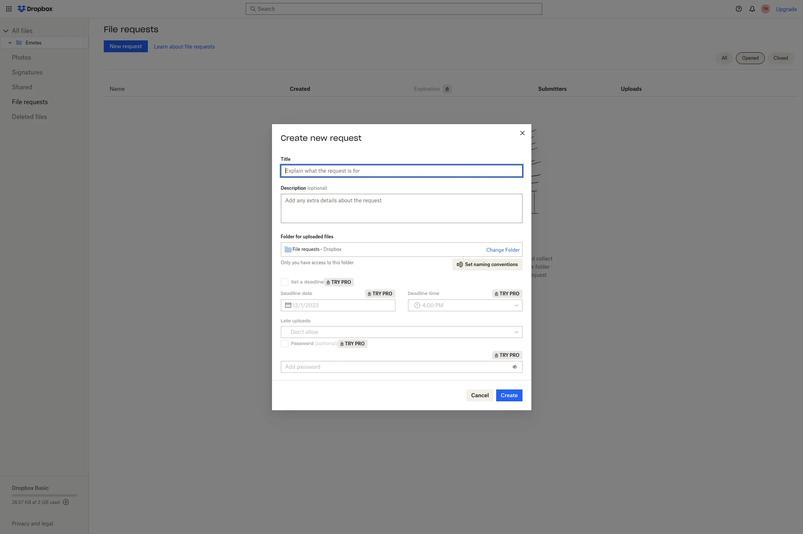 Task type: locate. For each thing, give the bounding box(es) containing it.
1 column header from the left
[[538, 76, 568, 93]]

privacy
[[12, 520, 29, 527]]

0 horizontal spatial your
[[371, 264, 382, 270]]

0 vertical spatial you
[[292, 260, 299, 265]]

have up "automatically"
[[448, 255, 460, 262]]

file inside request files from anyone, whether they have a dropbox account or not, and collect them in your dropbox. files will be automatically organized into a dropbox folder you choose. your privacy is important, so those who upload to your file request cannot access your dropbox account.
[[519, 272, 527, 278]]

your down the into
[[507, 272, 518, 278]]

0 horizontal spatial you
[[292, 260, 299, 265]]

0 horizontal spatial create
[[281, 133, 308, 143]]

0 horizontal spatial request
[[330, 133, 362, 143]]

deadline down cannot
[[408, 291, 428, 296]]

files for request files from anyone, whether they have a dropbox account or not, and collect them in your dropbox. files will be automatically organized into a dropbox folder you choose. your privacy is important, so those who upload to your file request cannot access your dropbox account.
[[370, 255, 380, 262]]

set a deadline
[[291, 279, 324, 285]]

to down the into
[[501, 272, 506, 278]]

have inside request files from anyone, whether they have a dropbox account or not, and collect them in your dropbox. files will be automatically organized into a dropbox folder you choose. your privacy is important, so those who upload to your file request cannot access your dropbox account.
[[448, 255, 460, 262]]

files up "in"
[[370, 255, 380, 262]]

request down collect
[[528, 272, 547, 278]]

create up title
[[281, 133, 308, 143]]

your
[[385, 272, 396, 278]]

deadline left date
[[281, 291, 301, 296]]

request inside request files from anyone, whether they have a dropbox account or not, and collect them in your dropbox. files will be automatically organized into a dropbox folder you choose. your privacy is important, so those who upload to your file request cannot access your dropbox account.
[[528, 272, 547, 278]]

need
[[380, 237, 402, 247]]

time
[[429, 291, 439, 296]]

name
[[110, 86, 125, 92]]

0 horizontal spatial folder
[[281, 234, 295, 239]]

1 vertical spatial from
[[381, 255, 393, 262]]

files inside request files from anyone, whether they have a dropbox account or not, and collect them in your dropbox. files will be automatically organized into a dropbox folder you choose. your privacy is important, so those who upload to your file request cannot access your dropbox account.
[[370, 255, 380, 262]]

1 vertical spatial (
[[315, 341, 317, 346]]

photos
[[12, 54, 31, 61]]

deadline
[[281, 291, 301, 296], [408, 291, 428, 296]]

and left legal
[[31, 520, 40, 527]]

all files link
[[12, 25, 89, 37]]

set
[[465, 261, 473, 267], [291, 279, 299, 285]]

0 vertical spatial file
[[104, 24, 118, 34]]

from
[[453, 237, 473, 247], [381, 255, 393, 262]]

0 horizontal spatial file
[[185, 43, 192, 49]]

files for all files
[[21, 27, 33, 34]]

1 vertical spatial file requests
[[12, 98, 48, 106]]

none text field inside create new request dialog
[[293, 301, 391, 309]]

1 vertical spatial create
[[501, 392, 518, 398]]

0 vertical spatial a
[[461, 255, 464, 262]]

requests
[[121, 24, 158, 34], [194, 43, 215, 49], [24, 98, 48, 106], [301, 246, 320, 252]]

files inside tree
[[21, 27, 33, 34]]

a up deadline date
[[300, 279, 303, 285]]

created button
[[290, 85, 310, 93]]

try
[[331, 279, 340, 285], [373, 291, 382, 296], [500, 291, 509, 296], [345, 341, 354, 346], [500, 352, 509, 358]]

1 horizontal spatial your
[[441, 280, 452, 286]]

( right password
[[315, 341, 317, 346]]

0 vertical spatial set
[[465, 261, 473, 267]]

0 vertical spatial )
[[326, 185, 327, 191]]

0 vertical spatial request
[[330, 133, 362, 143]]

1 deadline from the left
[[281, 291, 301, 296]]

dropbox basic
[[12, 485, 49, 491]]

1 horizontal spatial set
[[465, 261, 473, 267]]

file right about at the top left of the page
[[185, 43, 192, 49]]

0 horizontal spatial set
[[291, 279, 299, 285]]

0 vertical spatial from
[[453, 237, 473, 247]]

file inside create new request dialog
[[293, 246, 300, 252]]

account.
[[475, 280, 496, 286]]

row
[[104, 73, 797, 97]]

1 horizontal spatial from
[[453, 237, 473, 247]]

file
[[185, 43, 192, 49], [519, 272, 527, 278]]

( for description
[[307, 185, 309, 191]]

1 horizontal spatial file
[[519, 272, 527, 278]]

signatures link
[[12, 65, 77, 80]]

0 horizontal spatial a
[[300, 279, 303, 285]]

) right password
[[336, 341, 338, 346]]

0 vertical spatial and
[[526, 255, 535, 262]]

get more space image
[[61, 498, 70, 507]]

1 horizontal spatial file
[[104, 24, 118, 34]]

folder down collect
[[536, 264, 550, 270]]

account
[[488, 255, 507, 262]]

1 vertical spatial you
[[354, 272, 363, 278]]

to inside create new request dialog
[[327, 260, 331, 265]]

from up dropbox.
[[381, 255, 393, 262]]

to left this
[[327, 260, 331, 265]]

set up those
[[465, 261, 473, 267]]

cancel
[[471, 392, 489, 398]]

used
[[50, 500, 60, 505]]

1 horizontal spatial create
[[501, 392, 518, 398]]

set up deadline date
[[291, 279, 299, 285]]

deleted files
[[12, 113, 47, 120]]

0 horizontal spatial (
[[307, 185, 309, 191]]

2 deadline from the left
[[408, 291, 428, 296]]

uploaded
[[303, 234, 323, 239]]

2 vertical spatial your
[[441, 280, 452, 286]]

1 horizontal spatial (
[[315, 341, 317, 346]]

1 horizontal spatial a
[[461, 255, 464, 262]]

access
[[312, 260, 326, 265], [423, 280, 439, 286]]

1 horizontal spatial column header
[[621, 76, 651, 93]]

optional for description ( optional )
[[309, 185, 326, 191]]

a up "automatically"
[[461, 255, 464, 262]]

( right description
[[307, 185, 309, 191]]

1 vertical spatial request
[[528, 272, 547, 278]]

create for create new request
[[281, 133, 308, 143]]

folder left for
[[281, 234, 295, 239]]

files up emotes
[[21, 27, 33, 34]]

1 vertical spatial a
[[509, 264, 512, 270]]

(
[[307, 185, 309, 191], [315, 341, 317, 346]]

folder right this
[[341, 260, 354, 265]]

all inside button
[[722, 55, 727, 61]]

your
[[371, 264, 382, 270], [507, 272, 518, 278], [441, 280, 452, 286]]

optional right password
[[317, 341, 336, 346]]

file
[[104, 24, 118, 34], [12, 98, 22, 106], [293, 246, 300, 252]]

1 vertical spatial access
[[423, 280, 439, 286]]

set naming conventions button
[[453, 259, 522, 270]]

1 horizontal spatial deadline
[[408, 291, 428, 296]]

new
[[310, 133, 328, 143]]

folder
[[281, 234, 295, 239], [505, 247, 520, 253]]

all inside tree
[[12, 27, 19, 34]]

they
[[436, 255, 447, 262]]

None text field
[[293, 301, 391, 309]]

1 vertical spatial file
[[519, 272, 527, 278]]

and right not,
[[526, 255, 535, 262]]

2 horizontal spatial your
[[507, 272, 518, 278]]

title
[[281, 156, 291, 162]]

0 vertical spatial access
[[312, 260, 326, 265]]

2 horizontal spatial file
[[293, 246, 300, 252]]

0 horizontal spatial all
[[12, 27, 19, 34]]

dropbox up 28.57
[[12, 485, 34, 491]]

try pro
[[331, 279, 351, 285], [373, 291, 392, 296], [500, 291, 519, 296], [345, 341, 365, 346], [500, 352, 519, 358]]

from for someone?
[[453, 237, 473, 247]]

0 vertical spatial your
[[371, 264, 382, 270]]

all left opened
[[722, 55, 727, 61]]

1 vertical spatial )
[[336, 341, 338, 346]]

date
[[302, 291, 312, 296]]

have down 'file requests • dropbox'
[[301, 260, 310, 265]]

request right new
[[330, 133, 362, 143]]

0 horizontal spatial column header
[[538, 76, 568, 93]]

Add any extra details about the request text field
[[281, 194, 522, 223]]

in
[[365, 264, 370, 270]]

to
[[327, 260, 331, 265], [501, 272, 506, 278]]

0 horizontal spatial deadline
[[281, 291, 301, 296]]

1 horizontal spatial to
[[501, 272, 506, 278]]

only you have access to this folder
[[281, 260, 354, 265]]

2
[[38, 500, 40, 505]]

from up "automatically"
[[453, 237, 473, 247]]

requests right about at the top left of the page
[[194, 43, 215, 49]]

) for password ( optional )
[[336, 341, 338, 346]]

1 vertical spatial folder
[[505, 247, 520, 253]]

naming
[[474, 261, 490, 267]]

1 vertical spatial to
[[501, 272, 506, 278]]

0 horizontal spatial folder
[[341, 260, 354, 265]]

folder
[[341, 260, 354, 265], [536, 264, 550, 270]]

file requests up learn
[[104, 24, 158, 34]]

1 vertical spatial all
[[722, 55, 727, 61]]

pro trial element
[[440, 85, 452, 93], [324, 278, 354, 286], [365, 289, 395, 298], [492, 289, 522, 298], [338, 339, 368, 348], [492, 351, 522, 359]]

0 vertical spatial file
[[185, 43, 192, 49]]

1 horizontal spatial you
[[354, 272, 363, 278]]

0 vertical spatial optional
[[309, 185, 326, 191]]

all files tree
[[1, 25, 89, 49]]

2 vertical spatial file
[[293, 246, 300, 252]]

have inside create new request dialog
[[301, 260, 310, 265]]

0 horizontal spatial from
[[381, 255, 393, 262]]

2 vertical spatial a
[[300, 279, 303, 285]]

access down 'file requests • dropbox'
[[312, 260, 326, 265]]

access inside request files from anyone, whether they have a dropbox account or not, and collect them in your dropbox. files will be automatically organized into a dropbox folder you choose. your privacy is important, so those who upload to your file request cannot access your dropbox account.
[[423, 280, 439, 286]]

shared link
[[12, 80, 77, 95]]

shared
[[12, 83, 32, 91]]

a
[[461, 255, 464, 262], [509, 264, 512, 270], [300, 279, 303, 285]]

late
[[281, 318, 291, 323]]

1 horizontal spatial all
[[722, 55, 727, 61]]

1 horizontal spatial file requests
[[104, 24, 158, 34]]

all files
[[12, 27, 33, 34]]

0 horizontal spatial to
[[327, 260, 331, 265]]

0 horizontal spatial and
[[31, 520, 40, 527]]

0 vertical spatial all
[[12, 27, 19, 34]]

0 horizontal spatial file requests
[[12, 98, 48, 106]]

files right uploaded
[[324, 234, 333, 239]]

not,
[[515, 255, 524, 262]]

file requests • dropbox
[[293, 246, 341, 252]]

0 vertical spatial file requests
[[104, 24, 158, 34]]

1 vertical spatial optional
[[317, 341, 336, 346]]

) right description
[[326, 185, 327, 191]]

folder up or
[[505, 247, 520, 253]]

1 horizontal spatial folder
[[536, 264, 550, 270]]

create inside create button
[[501, 392, 518, 398]]

create right cancel
[[501, 392, 518, 398]]

into
[[498, 264, 508, 270]]

cancel button
[[467, 389, 493, 401]]

deadline for deadline time
[[408, 291, 428, 296]]

dropbox
[[323, 246, 341, 252], [466, 255, 486, 262], [513, 264, 534, 270], [453, 280, 474, 286], [12, 485, 34, 491]]

a right the into
[[509, 264, 512, 270]]

0 vertical spatial to
[[327, 260, 331, 265]]

0 horizontal spatial )
[[326, 185, 327, 191]]

1 horizontal spatial have
[[448, 255, 460, 262]]

deadline date
[[281, 291, 312, 296]]

all up photos
[[12, 27, 19, 34]]

file down not,
[[519, 272, 527, 278]]

set inside button
[[465, 261, 473, 267]]

folder inside create new request dialog
[[341, 260, 354, 265]]

1 horizontal spatial folder
[[505, 247, 520, 253]]

files down file requests link on the top of the page
[[35, 113, 47, 120]]

gb
[[42, 500, 49, 505]]

dropbox right •
[[323, 246, 341, 252]]

and
[[526, 255, 535, 262], [31, 520, 40, 527]]

file requests up deleted files
[[12, 98, 48, 106]]

0 horizontal spatial access
[[312, 260, 326, 265]]

1 horizontal spatial and
[[526, 255, 535, 262]]

0 vertical spatial (
[[307, 185, 309, 191]]

privacy and legal
[[12, 520, 53, 527]]

2 column header from the left
[[621, 76, 651, 93]]

you down them
[[354, 272, 363, 278]]

your down so
[[441, 280, 452, 286]]

deleted
[[12, 113, 34, 120]]

have
[[448, 255, 460, 262], [301, 260, 310, 265]]

requests inside create new request dialog
[[301, 246, 320, 252]]

your up choose.
[[371, 264, 382, 270]]

requests left •
[[301, 246, 320, 252]]

from inside request files from anyone, whether they have a dropbox account or not, and collect them in your dropbox. files will be automatically organized into a dropbox folder you choose. your privacy is important, so those who upload to your file request cannot access your dropbox account.
[[381, 255, 393, 262]]

row containing name
[[104, 73, 797, 97]]

1 horizontal spatial )
[[336, 341, 338, 346]]

you right only
[[292, 260, 299, 265]]

optional right description
[[309, 185, 326, 191]]

1 vertical spatial set
[[291, 279, 299, 285]]

0 horizontal spatial have
[[301, 260, 310, 265]]

column header
[[538, 76, 568, 93], [621, 76, 651, 93]]

0 horizontal spatial file
[[12, 98, 22, 106]]

1 horizontal spatial request
[[528, 272, 547, 278]]

all for all
[[722, 55, 727, 61]]

0 vertical spatial create
[[281, 133, 308, 143]]

files
[[407, 264, 419, 270]]

access down important,
[[423, 280, 439, 286]]

1 horizontal spatial access
[[423, 280, 439, 286]]



Task type: vqa. For each thing, say whether or not it's contained in the screenshot.
first Deadline from left
yes



Task type: describe. For each thing, give the bounding box(es) containing it.
about
[[169, 43, 183, 49]]

dropbox inside create new request dialog
[[323, 246, 341, 252]]

a inside dialog
[[300, 279, 303, 285]]

learn
[[154, 43, 168, 49]]

something
[[405, 237, 450, 247]]

signatures
[[12, 69, 43, 76]]

you inside create new request dialog
[[292, 260, 299, 265]]

dropbox down not,
[[513, 264, 534, 270]]

photos link
[[12, 50, 77, 65]]

collect
[[536, 255, 553, 262]]

uploads
[[292, 318, 310, 323]]

need something from someone?
[[380, 237, 521, 247]]

optional for password ( optional )
[[317, 341, 336, 346]]

password ( optional )
[[291, 341, 338, 346]]

opened button
[[736, 52, 765, 64]]

legal
[[41, 520, 53, 527]]

0 vertical spatial folder
[[281, 234, 295, 239]]

for
[[296, 234, 302, 239]]

dropbox up organized
[[466, 255, 486, 262]]

conventions
[[491, 261, 518, 267]]

files inside create new request dialog
[[324, 234, 333, 239]]

set for set a deadline
[[291, 279, 299, 285]]

deadline time
[[408, 291, 439, 296]]

closed
[[774, 55, 788, 61]]

will
[[420, 264, 429, 270]]

create new request dialog
[[272, 124, 531, 410]]

set naming conventions
[[465, 261, 518, 267]]

only
[[281, 260, 291, 265]]

dropbox down those
[[453, 280, 474, 286]]

or
[[509, 255, 514, 262]]

emotes
[[26, 40, 42, 45]]

late uploads
[[281, 318, 310, 323]]

from for anyone,
[[381, 255, 393, 262]]

( for password
[[315, 341, 317, 346]]

create for create
[[501, 392, 518, 398]]

deadline for deadline date
[[281, 291, 301, 296]]

change folder
[[486, 247, 520, 253]]

so
[[449, 272, 454, 278]]

files for deleted files
[[35, 113, 47, 120]]

change
[[486, 247, 504, 253]]

folder inside request files from anyone, whether they have a dropbox account or not, and collect them in your dropbox. files will be automatically organized into a dropbox folder you choose. your privacy is important, so those who upload to your file request cannot access your dropbox account.
[[536, 264, 550, 270]]

description ( optional )
[[281, 185, 327, 191]]

set for set naming conventions
[[465, 261, 473, 267]]

request files from anyone, whether they have a dropbox account or not, and collect them in your dropbox. files will be automatically organized into a dropbox folder you choose. your privacy is important, so those who upload to your file request cannot access your dropbox account.
[[348, 255, 553, 286]]

all button
[[716, 52, 733, 64]]

create button
[[496, 389, 522, 401]]

dropbox logo - go to the homepage image
[[15, 3, 55, 15]]

privacy
[[397, 272, 415, 278]]

1 vertical spatial file
[[12, 98, 22, 106]]

this
[[332, 260, 340, 265]]

requests up learn
[[121, 24, 158, 34]]

file requests link
[[12, 95, 77, 109]]

emotes link
[[15, 38, 82, 47]]

is
[[416, 272, 420, 278]]

created
[[290, 86, 310, 92]]

and inside request files from anyone, whether they have a dropbox account or not, and collect them in your dropbox. files will be automatically organized into a dropbox folder you choose. your privacy is important, so those who upload to your file request cannot access your dropbox account.
[[526, 255, 535, 262]]

them
[[351, 264, 364, 270]]

create new request
[[281, 133, 362, 143]]

learn about file requests
[[154, 43, 215, 49]]

1 vertical spatial and
[[31, 520, 40, 527]]

whether
[[415, 255, 435, 262]]

change folder button
[[486, 245, 520, 254]]

request
[[348, 255, 368, 262]]

cannot
[[405, 280, 421, 286]]

choose.
[[365, 272, 383, 278]]

request inside dialog
[[330, 133, 362, 143]]

to inside request files from anyone, whether they have a dropbox account or not, and collect them in your dropbox. files will be automatically organized into a dropbox folder you choose. your privacy is important, so those who upload to your file request cannot access your dropbox account.
[[501, 272, 506, 278]]

all for all files
[[12, 27, 19, 34]]

automatically
[[438, 264, 471, 270]]

requests up deleted files
[[24, 98, 48, 106]]

) for description ( optional )
[[326, 185, 327, 191]]

organized
[[472, 264, 497, 270]]

opened
[[742, 55, 759, 61]]

learn about file requests link
[[154, 43, 215, 49]]

who
[[471, 272, 481, 278]]

of
[[32, 500, 36, 505]]

1 vertical spatial your
[[507, 272, 518, 278]]

folder for uploaded files
[[281, 234, 333, 239]]

28.57 kb of 2 gb used
[[12, 500, 60, 505]]

you inside request files from anyone, whether they have a dropbox account or not, and collect them in your dropbox. files will be automatically organized into a dropbox folder you choose. your privacy is important, so those who upload to your file request cannot access your dropbox account.
[[354, 272, 363, 278]]

2 horizontal spatial a
[[509, 264, 512, 270]]

deadline
[[304, 279, 324, 285]]

be
[[430, 264, 436, 270]]

global header element
[[0, 0, 803, 18]]

kb
[[25, 500, 31, 505]]

Title text field
[[285, 167, 518, 175]]

description
[[281, 185, 306, 191]]

those
[[456, 272, 469, 278]]

closed button
[[768, 52, 794, 64]]

deleted files link
[[12, 109, 77, 124]]

28.57
[[12, 500, 24, 505]]

important,
[[422, 272, 447, 278]]

password
[[291, 341, 314, 346]]

upgrade link
[[776, 6, 797, 12]]

folder inside button
[[505, 247, 520, 253]]

Add password password field
[[285, 363, 509, 371]]

anyone,
[[395, 255, 413, 262]]

upgrade
[[776, 6, 797, 12]]

access inside create new request dialog
[[312, 260, 326, 265]]

basic
[[35, 485, 49, 491]]

dropbox.
[[384, 264, 406, 270]]

someone?
[[475, 237, 521, 247]]

•
[[321, 246, 322, 252]]



